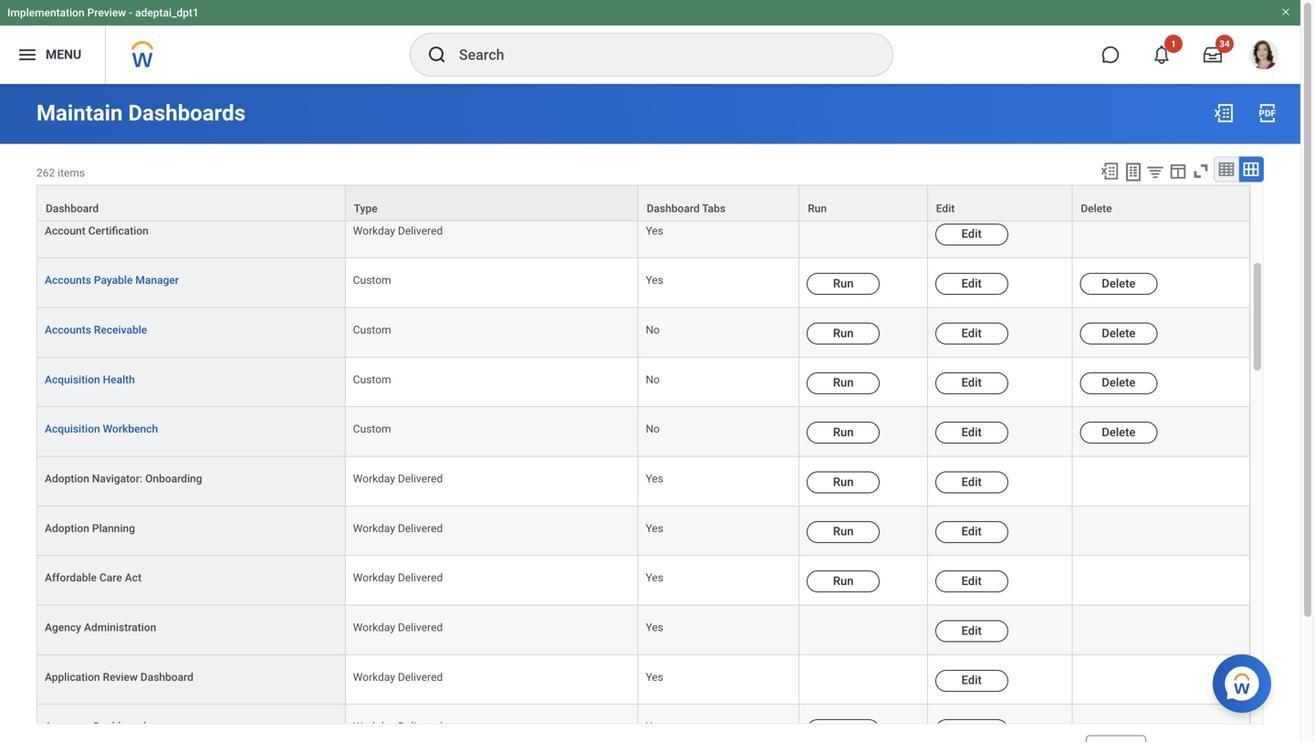 Task type: describe. For each thing, give the bounding box(es) containing it.
5 row from the top
[[37, 407, 1251, 457]]

account certification element
[[45, 221, 149, 237]]

dashboard right review
[[140, 671, 194, 684]]

9 yes from the top
[[646, 720, 664, 733]]

tenure
[[96, 175, 130, 188]]

2 workday delivered from the top
[[353, 224, 443, 237]]

262 items
[[37, 167, 85, 179]]

adoption planning
[[45, 522, 135, 535]]

administration
[[84, 621, 156, 634]]

6 yes from the top
[[646, 572, 664, 584]]

1 button
[[1142, 35, 1183, 75]]

manager
[[135, 274, 179, 287]]

agency administration
[[45, 621, 156, 634]]

run for sixth run button from the bottom
[[833, 376, 854, 389]]

5 delivered from the top
[[398, 572, 443, 584]]

agency administration element
[[45, 618, 156, 634]]

profile logan mcneil image
[[1250, 40, 1279, 73]]

custom for acquisition health
[[353, 373, 391, 386]]

dashboard right "tenure"
[[133, 175, 186, 188]]

items
[[58, 167, 85, 179]]

8 edit button from the top
[[936, 521, 1009, 543]]

4 workday from the top
[[353, 522, 395, 535]]

academic tenure dashboard element
[[45, 171, 186, 188]]

run for 7th run button from the bottom
[[833, 326, 854, 340]]

1 run button from the top
[[807, 273, 880, 295]]

agency
[[45, 621, 81, 634]]

6 edit button from the top
[[936, 422, 1009, 444]]

custom for accounts payable manager
[[353, 274, 391, 287]]

adoption navigator: onboarding element
[[45, 469, 202, 485]]

run for 1st run button from the bottom
[[833, 723, 854, 737]]

tabs
[[702, 202, 726, 215]]

receivable
[[94, 324, 147, 336]]

review
[[103, 671, 138, 684]]

application
[[45, 671, 100, 684]]

table image
[[1218, 160, 1236, 178]]

custom for accounts receivable
[[353, 324, 391, 336]]

7 run button from the top
[[807, 571, 880, 593]]

delete for 2nd delete button from the bottom of the maintain dashboards main content
[[1102, 376, 1136, 389]]

run button
[[800, 186, 927, 221]]

4 edit button from the top
[[936, 323, 1009, 345]]

menu button
[[0, 26, 105, 84]]

7 edit button from the top
[[936, 472, 1009, 493]]

11 edit button from the top
[[936, 670, 1009, 692]]

acquisition health link
[[45, 370, 135, 386]]

1 workday delivered from the top
[[353, 175, 443, 188]]

academic tenure dashboard
[[45, 175, 186, 188]]

account certification
[[45, 224, 149, 237]]

menu banner
[[0, 0, 1301, 84]]

accounts payable manager
[[45, 274, 179, 287]]

workbench
[[103, 423, 158, 436]]

1 edit row from the top
[[37, 159, 1251, 209]]

account
[[45, 224, 86, 237]]

delete button
[[1073, 186, 1250, 221]]

5 workday from the top
[[353, 572, 395, 584]]

4 run button from the top
[[807, 422, 880, 444]]

dashboard tabs
[[647, 202, 726, 215]]

dashboard up account
[[46, 202, 99, 215]]

notifications large image
[[1153, 46, 1171, 64]]

5 yes from the top
[[646, 522, 664, 535]]

implementation
[[7, 6, 85, 19]]

7 workday from the top
[[353, 671, 395, 684]]

no for acquisition workbench
[[646, 423, 660, 436]]

acquisition health
[[45, 373, 135, 386]]

3 yes from the top
[[646, 274, 664, 287]]

navigator:
[[92, 472, 143, 485]]

6 row from the top
[[37, 457, 1251, 507]]

accounts receivable
[[45, 324, 147, 336]]

4 yes from the top
[[646, 472, 664, 485]]

1 yes from the top
[[646, 175, 664, 188]]

7 yes from the top
[[646, 621, 664, 634]]

accounts payable manager link
[[45, 270, 179, 287]]

5 workday delivered from the top
[[353, 572, 443, 584]]

accounts receivable link
[[45, 320, 147, 336]]

Search Workday  search field
[[459, 35, 855, 75]]

edit inside popup button
[[937, 202, 955, 215]]

6 delivered from the top
[[398, 621, 443, 634]]

7 workday delivered from the top
[[353, 671, 443, 684]]

certification
[[88, 224, 149, 237]]

1 edit button from the top
[[936, 174, 1009, 196]]

preview
[[87, 6, 126, 19]]

delete for fourth delete button from the bottom of the maintain dashboards main content
[[1102, 277, 1136, 290]]

run for 4th run button from the bottom
[[833, 475, 854, 489]]

acquisition for acquisition workbench
[[45, 423, 100, 436]]

acquisition workbench
[[45, 423, 158, 436]]

search image
[[426, 44, 448, 66]]

pagination element
[[1158, 725, 1265, 742]]

adoption for adoption planning
[[45, 522, 89, 535]]

1 delete button from the top
[[1080, 273, 1158, 295]]

3 run button from the top
[[807, 372, 880, 394]]

4 edit row from the top
[[37, 655, 1251, 705]]

application review dashboard
[[45, 671, 194, 684]]



Task type: locate. For each thing, give the bounding box(es) containing it.
1 delivered from the top
[[398, 175, 443, 188]]

care
[[99, 572, 122, 584]]

assessor
[[45, 720, 91, 733]]

acquisition for acquisition health
[[45, 373, 100, 386]]

menu
[[46, 47, 81, 62]]

7 delivered from the top
[[398, 671, 443, 684]]

5 run button from the top
[[807, 472, 880, 493]]

assessor dashboard
[[45, 720, 146, 733]]

2 custom from the top
[[353, 324, 391, 336]]

adoption left planning on the left bottom of page
[[45, 522, 89, 535]]

run button
[[807, 273, 880, 295], [807, 323, 880, 345], [807, 372, 880, 394], [807, 422, 880, 444], [807, 472, 880, 493], [807, 521, 880, 543], [807, 571, 880, 593], [807, 720, 880, 741]]

click to view/edit grid preferences image
[[1169, 161, 1189, 181]]

run
[[808, 202, 827, 215], [833, 277, 854, 290], [833, 326, 854, 340], [833, 376, 854, 389], [833, 425, 854, 439], [833, 475, 854, 489], [833, 525, 854, 538], [833, 574, 854, 588], [833, 723, 854, 737]]

3 edit button from the top
[[936, 273, 1009, 295]]

no for acquisition health
[[646, 373, 660, 386]]

6 workday from the top
[[353, 621, 395, 634]]

2 run button from the top
[[807, 323, 880, 345]]

1
[[1171, 38, 1177, 49]]

2 edit button from the top
[[936, 224, 1009, 245]]

justify image
[[16, 44, 38, 66]]

maintain dashboards main content
[[0, 84, 1301, 742]]

type
[[354, 202, 378, 215]]

262
[[37, 167, 55, 179]]

toolbar
[[1092, 157, 1264, 185]]

run for eighth run button from the bottom
[[833, 277, 854, 290]]

inbox large image
[[1204, 46, 1223, 64]]

3 workday from the top
[[353, 472, 395, 485]]

workday
[[353, 175, 395, 188], [353, 224, 395, 237], [353, 472, 395, 485], [353, 522, 395, 535], [353, 572, 395, 584], [353, 621, 395, 634], [353, 671, 395, 684], [353, 720, 395, 733]]

application review dashboard element
[[45, 667, 194, 684]]

delete for 3rd delete button from the bottom of the maintain dashboards main content
[[1102, 326, 1136, 340]]

planning
[[92, 522, 135, 535]]

row
[[37, 185, 1251, 221], [37, 259, 1251, 308], [37, 308, 1251, 358], [37, 358, 1251, 407], [37, 407, 1251, 457], [37, 457, 1251, 507], [37, 507, 1251, 556], [37, 556, 1251, 606], [37, 705, 1251, 742]]

delete for 1st delete button from the bottom of the maintain dashboards main content
[[1102, 425, 1136, 439]]

10 edit button from the top
[[936, 620, 1009, 642]]

dashboard down review
[[93, 720, 146, 733]]

delete
[[1081, 202, 1113, 215], [1102, 277, 1136, 290], [1102, 326, 1136, 340], [1102, 376, 1136, 389], [1102, 425, 1136, 439]]

academic
[[45, 175, 94, 188]]

6 run button from the top
[[807, 521, 880, 543]]

edit button
[[928, 186, 1072, 221]]

34
[[1220, 38, 1230, 49]]

no
[[646, 324, 660, 336], [646, 373, 660, 386], [646, 423, 660, 436]]

6 workday delivered from the top
[[353, 621, 443, 634]]

8 yes from the top
[[646, 671, 664, 684]]

custom
[[353, 274, 391, 287], [353, 324, 391, 336], [353, 373, 391, 386], [353, 423, 391, 436]]

acquisition
[[45, 373, 100, 386], [45, 423, 100, 436]]

4 delete button from the top
[[1080, 422, 1158, 444]]

affordable
[[45, 572, 97, 584]]

accounts
[[45, 274, 91, 287], [45, 324, 91, 336]]

run for second run button from the bottom
[[833, 574, 854, 588]]

fullscreen image
[[1191, 161, 1212, 181]]

delete button
[[1080, 273, 1158, 295], [1080, 323, 1158, 345], [1080, 372, 1158, 394], [1080, 422, 1158, 444]]

2 delete button from the top
[[1080, 323, 1158, 345]]

cell
[[800, 159, 928, 209], [1073, 159, 1251, 209], [800, 209, 928, 259], [1073, 209, 1251, 259], [1073, 457, 1251, 507], [1073, 507, 1251, 556], [1073, 556, 1251, 606], [800, 606, 928, 655], [1073, 606, 1251, 655], [800, 655, 928, 705], [1073, 655, 1251, 705], [1073, 705, 1251, 742]]

3 no from the top
[[646, 423, 660, 436]]

edit button
[[936, 174, 1009, 196], [936, 224, 1009, 245], [936, 273, 1009, 295], [936, 323, 1009, 345], [936, 372, 1009, 394], [936, 422, 1009, 444], [936, 472, 1009, 493], [936, 521, 1009, 543], [936, 571, 1009, 593], [936, 620, 1009, 642], [936, 670, 1009, 692], [936, 720, 1009, 741]]

2 yes from the top
[[646, 224, 664, 237]]

1 row from the top
[[37, 185, 1251, 221]]

12 edit button from the top
[[936, 720, 1009, 741]]

8 row from the top
[[37, 556, 1251, 606]]

8 workday delivered from the top
[[353, 720, 443, 733]]

act
[[125, 572, 142, 584]]

run for 5th run button from the bottom of the maintain dashboards main content
[[833, 425, 854, 439]]

adoption navigator: onboarding
[[45, 472, 202, 485]]

acquisition workbench link
[[45, 419, 158, 436]]

edit row
[[37, 159, 1251, 209], [37, 209, 1251, 259], [37, 606, 1251, 655], [37, 655, 1251, 705]]

payable
[[94, 274, 133, 287]]

row containing dashboard
[[37, 185, 1251, 221]]

delivered
[[398, 175, 443, 188], [398, 224, 443, 237], [398, 472, 443, 485], [398, 522, 443, 535], [398, 572, 443, 584], [398, 621, 443, 634], [398, 671, 443, 684], [398, 720, 443, 733]]

1 accounts from the top
[[45, 274, 91, 287]]

4 custom from the top
[[353, 423, 391, 436]]

export to excel image
[[1213, 102, 1235, 124]]

2 row from the top
[[37, 259, 1251, 308]]

1 workday from the top
[[353, 175, 395, 188]]

no for accounts receivable
[[646, 324, 660, 336]]

4 workday delivered from the top
[[353, 522, 443, 535]]

adoption for adoption navigator: onboarding
[[45, 472, 89, 485]]

1 vertical spatial no
[[646, 373, 660, 386]]

0 vertical spatial accounts
[[45, 274, 91, 287]]

edit
[[962, 177, 982, 191], [937, 202, 955, 215], [962, 227, 982, 241], [962, 277, 982, 290], [962, 326, 982, 340], [962, 376, 982, 389], [962, 425, 982, 439], [962, 475, 982, 489], [962, 525, 982, 538], [962, 574, 982, 588], [962, 624, 982, 638], [962, 673, 982, 687], [962, 723, 982, 737]]

select to filter grid data image
[[1146, 162, 1166, 181]]

affordable care act
[[45, 572, 142, 584]]

view printable version (pdf) image
[[1257, 102, 1279, 124]]

export to excel image
[[1100, 161, 1120, 181]]

adoption
[[45, 472, 89, 485], [45, 522, 89, 535]]

type button
[[346, 186, 638, 221]]

custom for acquisition workbench
[[353, 423, 391, 436]]

dashboard left tabs
[[647, 202, 700, 215]]

2 adoption from the top
[[45, 522, 89, 535]]

2 acquisition from the top
[[45, 423, 100, 436]]

assessor dashboard element
[[45, 717, 146, 733]]

3 delivered from the top
[[398, 472, 443, 485]]

health
[[103, 373, 135, 386]]

expand table image
[[1243, 160, 1261, 178]]

3 delete button from the top
[[1080, 372, 1158, 394]]

dashboards
[[128, 100, 246, 126]]

run inside popup button
[[808, 202, 827, 215]]

4 delivered from the top
[[398, 522, 443, 535]]

adeptai_dpt1
[[135, 6, 199, 19]]

maintain
[[37, 100, 123, 126]]

acquisition down acquisition health
[[45, 423, 100, 436]]

onboarding
[[145, 472, 202, 485]]

9 edit button from the top
[[936, 571, 1009, 593]]

2 edit row from the top
[[37, 209, 1251, 259]]

implementation preview -   adeptai_dpt1
[[7, 6, 199, 19]]

delete for delete popup button at right
[[1081, 202, 1113, 215]]

3 custom from the top
[[353, 373, 391, 386]]

-
[[129, 6, 132, 19]]

accounts up acquisition health link
[[45, 324, 91, 336]]

maintain dashboards
[[37, 100, 246, 126]]

0 vertical spatial no
[[646, 324, 660, 336]]

3 edit row from the top
[[37, 606, 1251, 655]]

workday delivered
[[353, 175, 443, 188], [353, 224, 443, 237], [353, 472, 443, 485], [353, 522, 443, 535], [353, 572, 443, 584], [353, 621, 443, 634], [353, 671, 443, 684], [353, 720, 443, 733]]

adoption planning element
[[45, 518, 135, 535]]

export to worksheets image
[[1123, 161, 1145, 183]]

1 vertical spatial acquisition
[[45, 423, 100, 436]]

1 vertical spatial accounts
[[45, 324, 91, 336]]

2 accounts from the top
[[45, 324, 91, 336]]

1 acquisition from the top
[[45, 373, 100, 386]]

close environment banner image
[[1281, 6, 1292, 17]]

1 custom from the top
[[353, 274, 391, 287]]

8 workday from the top
[[353, 720, 395, 733]]

2 no from the top
[[646, 373, 660, 386]]

dashboard button
[[37, 186, 345, 221]]

1 no from the top
[[646, 324, 660, 336]]

accounts for accounts receivable
[[45, 324, 91, 336]]

7 row from the top
[[37, 507, 1251, 556]]

34 button
[[1193, 35, 1234, 75]]

3 workday delivered from the top
[[353, 472, 443, 485]]

adoption left navigator:
[[45, 472, 89, 485]]

run for 6th run button from the top
[[833, 525, 854, 538]]

0 vertical spatial adoption
[[45, 472, 89, 485]]

toolbar inside maintain dashboards main content
[[1092, 157, 1264, 185]]

affordable care act element
[[45, 568, 142, 584]]

yes
[[646, 175, 664, 188], [646, 224, 664, 237], [646, 274, 664, 287], [646, 472, 664, 485], [646, 522, 664, 535], [646, 572, 664, 584], [646, 621, 664, 634], [646, 671, 664, 684], [646, 720, 664, 733]]

1 vertical spatial adoption
[[45, 522, 89, 535]]

accounts for accounts payable manager
[[45, 274, 91, 287]]

accounts left payable
[[45, 274, 91, 287]]

1 adoption from the top
[[45, 472, 89, 485]]

3 row from the top
[[37, 308, 1251, 358]]

2 delivered from the top
[[398, 224, 443, 237]]

0 vertical spatial acquisition
[[45, 373, 100, 386]]

run for run popup button
[[808, 202, 827, 215]]

8 delivered from the top
[[398, 720, 443, 733]]

2 workday from the top
[[353, 224, 395, 237]]

5 edit button from the top
[[936, 372, 1009, 394]]

delete inside delete popup button
[[1081, 202, 1113, 215]]

acquisition left health
[[45, 373, 100, 386]]

9 row from the top
[[37, 705, 1251, 742]]

2 vertical spatial no
[[646, 423, 660, 436]]

dashboard
[[133, 175, 186, 188], [46, 202, 99, 215], [647, 202, 700, 215], [140, 671, 194, 684], [93, 720, 146, 733]]

4 row from the top
[[37, 358, 1251, 407]]

dashboard tabs button
[[639, 186, 799, 221]]

8 run button from the top
[[807, 720, 880, 741]]



Task type: vqa. For each thing, say whether or not it's contained in the screenshot.
Acquisition inside the "Link"
yes



